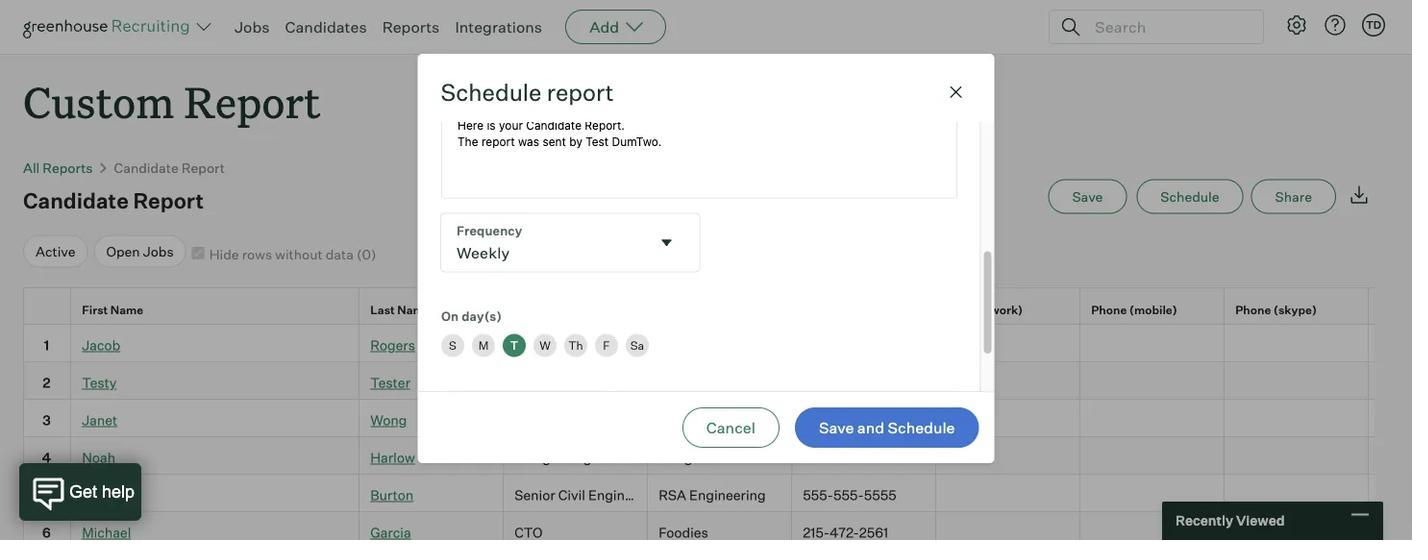 Task type: describe. For each thing, give the bounding box(es) containing it.
design
[[515, 450, 559, 466]]

save and schedule this report to revisit it! element
[[1049, 180, 1137, 214]]

greenhouse recruiting image
[[23, 15, 196, 38]]

td button
[[1363, 13, 1386, 37]]

tim
[[82, 487, 107, 504]]

row containing first name
[[23, 287, 1413, 330]]

all reports
[[23, 159, 93, 176]]

integrations
[[455, 17, 543, 37]]

add
[[590, 17, 620, 37]]

harlow link
[[370, 450, 415, 466]]

modern
[[659, 412, 708, 429]]

4 cell
[[23, 437, 71, 475]]

td button
[[1359, 10, 1390, 40]]

7 row from the top
[[23, 512, 1413, 541]]

manager
[[620, 450, 676, 466]]

harlow
[[370, 450, 415, 466]]

row containing 3
[[23, 400, 1413, 437]]

last name
[[370, 302, 431, 316]]

tester
[[370, 375, 411, 391]]

3
[[42, 412, 51, 429]]

schedule report
[[441, 78, 614, 107]]

phone for phone (work)
[[948, 302, 983, 316]]

all
[[23, 159, 40, 176]]

row containing 5
[[23, 475, 1413, 512]]

all reports link
[[23, 159, 93, 176]]

0 vertical spatial report
[[184, 73, 321, 130]]

google
[[659, 450, 704, 466]]

jacob link
[[82, 337, 120, 354]]

senior civil engineer
[[515, 487, 645, 504]]

5
[[42, 487, 51, 504]]

report
[[547, 78, 614, 107]]

designer
[[558, 337, 615, 354]]

first name
[[82, 302, 144, 316]]

jacob
[[82, 337, 120, 354]]

1
[[44, 337, 49, 354]]

on
[[441, 309, 459, 324]]

4
[[42, 450, 51, 466]]

1 vertical spatial candidate report
[[23, 187, 204, 214]]

recently viewed
[[1176, 513, 1286, 529]]

s
[[449, 339, 456, 353]]

custom
[[23, 73, 174, 130]]

td
[[1367, 18, 1382, 31]]

ux/ui
[[515, 337, 555, 354]]

1 horizontal spatial reports
[[382, 17, 440, 37]]

(mobile)
[[1130, 302, 1178, 316]]

burton link
[[370, 487, 414, 504]]

candidate report link
[[114, 159, 225, 176]]

cancel button
[[683, 408, 780, 448]]

tester link
[[370, 375, 411, 391]]

row containing 1
[[23, 325, 1413, 362]]

3 column header from the left
[[1370, 288, 1413, 324]]

day(s)
[[461, 309, 502, 324]]

m
[[478, 339, 488, 353]]

th
[[568, 339, 583, 353]]

0 vertical spatial candidate
[[114, 159, 179, 176]]

janet
[[82, 412, 118, 429]]

open
[[106, 243, 140, 260]]

candidates link
[[285, 17, 367, 37]]

w
[[539, 339, 550, 353]]

2 vertical spatial schedule
[[888, 418, 956, 437]]

save button
[[1049, 180, 1128, 214]]

custom report
[[23, 73, 321, 130]]

save and schedule
[[819, 418, 956, 437]]

row containing 2
[[23, 362, 1413, 400]]

civil
[[559, 487, 586, 504]]

noah link
[[82, 450, 115, 466]]

candidates
[[285, 17, 367, 37]]

1 column header from the left
[[648, 288, 793, 324]]

engineering
[[690, 487, 766, 504]]

555-555-5555 for google
[[803, 450, 897, 466]]

555-555-5555 for rsa engineering
[[803, 487, 897, 504]]

rogers link
[[370, 337, 416, 354]]

integrations link
[[455, 17, 543, 37]]

Search text field
[[1091, 13, 1247, 41]]

last
[[370, 302, 395, 316]]

2 cell
[[23, 362, 71, 400]]



Task type: vqa. For each thing, say whether or not it's contained in the screenshot.
Cell
yes



Task type: locate. For each thing, give the bounding box(es) containing it.
rsa engineering
[[659, 487, 766, 504]]

cell
[[648, 325, 793, 362], [793, 325, 937, 362], [937, 325, 1081, 362], [1081, 325, 1225, 362], [1225, 325, 1370, 362], [1370, 325, 1413, 362], [504, 362, 648, 400], [648, 362, 793, 400], [793, 362, 937, 400], [937, 362, 1081, 400], [1081, 362, 1225, 400], [1225, 362, 1370, 400], [1370, 362, 1413, 400], [504, 400, 648, 437], [793, 400, 937, 437], [937, 400, 1081, 437], [1081, 400, 1225, 437], [1225, 400, 1370, 437], [1370, 400, 1413, 437], [937, 437, 1081, 475], [1081, 437, 1225, 475], [1225, 437, 1370, 475], [1370, 437, 1413, 475], [937, 475, 1081, 512], [1081, 475, 1225, 512], [1225, 475, 1370, 512], [1370, 475, 1413, 512], [23, 512, 71, 541], [937, 512, 1081, 541], [1081, 512, 1225, 541], [1225, 512, 1370, 541], [1370, 512, 1413, 541]]

row down rsa engineering
[[23, 512, 1413, 541]]

column header
[[648, 288, 793, 324], [793, 288, 937, 324], [1370, 288, 1413, 324]]

0 horizontal spatial reports
[[43, 159, 93, 176]]

1 row from the top
[[23, 287, 1413, 330]]

1 vertical spatial jobs
[[143, 243, 174, 260]]

2 horizontal spatial phone
[[1236, 302, 1272, 316]]

first
[[82, 302, 108, 316]]

0 vertical spatial jobs
[[235, 17, 270, 37]]

schedule for schedule
[[1161, 188, 1220, 205]]

noah
[[82, 450, 115, 466]]

1 vertical spatial 5555
[[864, 487, 897, 504]]

toggle flyout image
[[657, 233, 676, 253]]

row up rsa engineering
[[23, 437, 1413, 475]]

2 555-555-5555 from the top
[[803, 487, 897, 504]]

phone for phone (skype)
[[1236, 302, 1272, 316]]

3 row from the top
[[23, 362, 1413, 400]]

save for save and schedule
[[819, 418, 854, 437]]

schedule for schedule report
[[441, 78, 542, 107]]

1 cell
[[23, 325, 71, 362]]

reports right candidates link
[[382, 17, 440, 37]]

5555
[[864, 450, 897, 466], [864, 487, 897, 504]]

t
[[510, 339, 518, 353]]

row down toggle flyout icon
[[23, 287, 1413, 330]]

4 row from the top
[[23, 400, 1413, 437]]

rsa
[[659, 487, 687, 504]]

2 column header from the left
[[793, 288, 937, 324]]

report down custom report
[[182, 159, 225, 176]]

and
[[858, 418, 885, 437]]

jobs right "open"
[[143, 243, 174, 260]]

program
[[562, 450, 617, 466]]

(skype)
[[1274, 302, 1318, 316]]

candidate report up "open"
[[23, 187, 204, 214]]

row up google
[[23, 400, 1413, 437]]

cancel
[[707, 418, 756, 437]]

0 horizontal spatial phone
[[948, 302, 983, 316]]

share
[[1276, 188, 1313, 205]]

wong
[[370, 412, 407, 429]]

1 horizontal spatial name
[[398, 302, 431, 316]]

schedule
[[441, 78, 542, 107], [1161, 188, 1220, 205], [888, 418, 956, 437]]

ux/ui designer
[[515, 337, 615, 354]]

2 5555 from the top
[[864, 487, 897, 504]]

burton
[[370, 487, 414, 504]]

1 vertical spatial reports
[[43, 159, 93, 176]]

share button
[[1252, 180, 1337, 214]]

1 vertical spatial report
[[182, 159, 225, 176]]

f
[[603, 339, 610, 353]]

table containing 1
[[23, 287, 1413, 541]]

2 row from the top
[[23, 325, 1413, 362]]

6 row from the top
[[23, 475, 1413, 512]]

1 horizontal spatial phone
[[1092, 302, 1128, 316]]

table
[[23, 287, 1413, 541]]

name for first name
[[110, 302, 144, 316]]

row up modern
[[23, 325, 1413, 362]]

1 phone from the left
[[948, 302, 983, 316]]

report down jobs link
[[184, 73, 321, 130]]

wong link
[[370, 412, 407, 429]]

testy
[[82, 375, 117, 391]]

1 horizontal spatial schedule
[[888, 418, 956, 437]]

candidate down custom report
[[114, 159, 179, 176]]

3 cell
[[23, 400, 71, 437]]

report down candidate report link
[[133, 187, 204, 214]]

name for last name
[[398, 302, 431, 316]]

0 horizontal spatial name
[[110, 302, 144, 316]]

2 phone from the left
[[1092, 302, 1128, 316]]

1 5555 from the top
[[864, 450, 897, 466]]

0 vertical spatial 5555
[[864, 450, 897, 466]]

row up cancel button
[[23, 362, 1413, 400]]

janet link
[[82, 412, 118, 429]]

phone left (work)
[[948, 302, 983, 316]]

None field
[[441, 214, 699, 272]]

5555 for rsa engineering
[[864, 487, 897, 504]]

viewed
[[1237, 513, 1286, 529]]

row down google
[[23, 475, 1413, 512]]

2 vertical spatial report
[[133, 187, 204, 214]]

0 horizontal spatial schedule
[[441, 78, 542, 107]]

name right "first" on the left bottom of the page
[[110, 302, 144, 316]]

1 horizontal spatial jobs
[[235, 17, 270, 37]]

(work)
[[986, 302, 1024, 316]]

2
[[43, 375, 51, 391]]

testy link
[[82, 375, 117, 391]]

save and schedule button
[[795, 408, 980, 448]]

report
[[184, 73, 321, 130], [182, 159, 225, 176], [133, 187, 204, 214]]

candidate report down custom report
[[114, 159, 225, 176]]

0 vertical spatial candidate report
[[114, 159, 225, 176]]

phone (work)
[[948, 302, 1024, 316]]

on day(s)
[[441, 309, 502, 324]]

0 vertical spatial reports
[[382, 17, 440, 37]]

tim link
[[82, 487, 107, 504]]

active
[[36, 243, 75, 260]]

2 horizontal spatial schedule
[[1161, 188, 1220, 205]]

555-
[[803, 450, 834, 466], [834, 450, 864, 466], [803, 487, 834, 504], [834, 487, 864, 504]]

jobs link
[[235, 17, 270, 37]]

design program manager
[[515, 450, 676, 466]]

reports link
[[382, 17, 440, 37]]

add button
[[566, 10, 667, 44]]

open jobs
[[106, 243, 174, 260]]

candidate report
[[114, 159, 225, 176], [23, 187, 204, 214]]

jobs
[[235, 17, 270, 37], [143, 243, 174, 260]]

1 vertical spatial save
[[819, 418, 854, 437]]

reports right all
[[43, 159, 93, 176]]

0 vertical spatial schedule
[[441, 78, 542, 107]]

row
[[23, 287, 1413, 330], [23, 325, 1413, 362], [23, 362, 1413, 400], [23, 400, 1413, 437], [23, 437, 1413, 475], [23, 475, 1413, 512], [23, 512, 1413, 541]]

rogers
[[370, 337, 416, 354]]

sa
[[630, 339, 644, 353]]

5 cell
[[23, 475, 71, 512]]

row containing 4
[[23, 437, 1413, 475]]

1 name from the left
[[110, 302, 144, 316]]

candidate down all reports
[[23, 187, 129, 214]]

5555 for google
[[864, 450, 897, 466]]

download image
[[1349, 183, 1372, 206]]

schedule button
[[1137, 180, 1244, 214]]

1 vertical spatial candidate
[[23, 187, 129, 214]]

0 horizontal spatial save
[[819, 418, 854, 437]]

phone (skype)
[[1236, 302, 1318, 316]]

1 horizontal spatial save
[[1073, 188, 1104, 205]]

1 vertical spatial schedule
[[1161, 188, 1220, 205]]

phone (mobile)
[[1092, 302, 1178, 316]]

phone left (skype)
[[1236, 302, 1272, 316]]

phone for phone (mobile)
[[1092, 302, 1128, 316]]

save
[[1073, 188, 1104, 205], [819, 418, 854, 437]]

None text field
[[441, 214, 649, 272]]

phone
[[948, 302, 983, 316], [1092, 302, 1128, 316], [1236, 302, 1272, 316]]

engineer
[[589, 487, 645, 504]]

phone left (mobile)
[[1092, 302, 1128, 316]]

save for save
[[1073, 188, 1104, 205]]

3 phone from the left
[[1236, 302, 1272, 316]]

2 name from the left
[[398, 302, 431, 316]]

1 vertical spatial 555-555-5555
[[803, 487, 897, 504]]

1 555-555-5555 from the top
[[803, 450, 897, 466]]

senior
[[515, 487, 556, 504]]

close modal icon image
[[945, 81, 968, 104]]

name
[[110, 302, 144, 316], [398, 302, 431, 316]]

5 row from the top
[[23, 437, 1413, 475]]

0 horizontal spatial jobs
[[143, 243, 174, 260]]

reports
[[382, 17, 440, 37], [43, 159, 93, 176]]

None checkbox
[[192, 247, 205, 260]]

name right last
[[398, 302, 431, 316]]

recently
[[1176, 513, 1234, 529]]

0 vertical spatial 555-555-5555
[[803, 450, 897, 466]]

0 vertical spatial save
[[1073, 188, 1104, 205]]

jobs left candidates link
[[235, 17, 270, 37]]

555-555-5555
[[803, 450, 897, 466], [803, 487, 897, 504]]

configure image
[[1286, 13, 1309, 37]]



